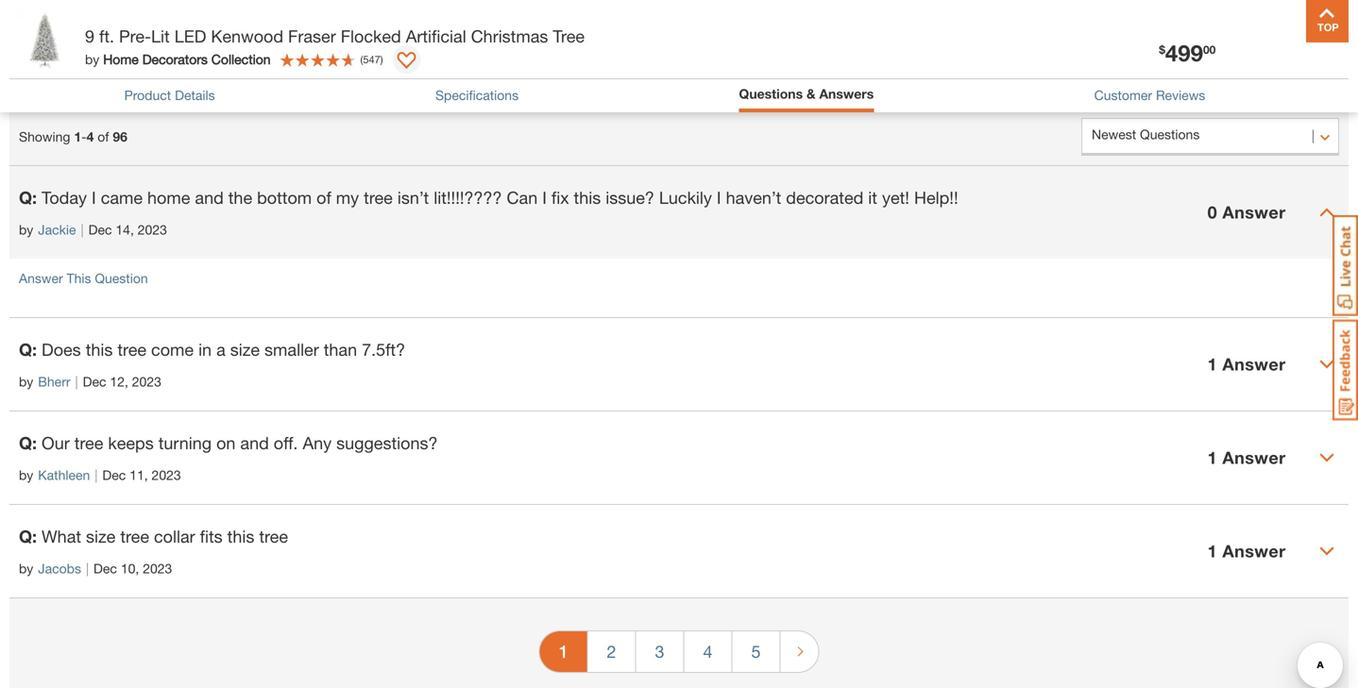 Task type: vqa. For each thing, say whether or not it's contained in the screenshot.
Recommended to the bottom
no



Task type: locate. For each thing, give the bounding box(es) containing it.
q: left our
[[19, 433, 37, 453]]

q:
[[19, 188, 37, 208], [19, 340, 37, 360], [19, 433, 37, 453], [19, 527, 37, 547]]

&
[[807, 86, 816, 102]]

1 vertical spatial of
[[317, 188, 331, 208]]

q: for q: today i came home and the bottom of my tree isn't lit!!!!???? can i fix this issue? luckily i haven't decorated it yet! help!!
[[19, 188, 37, 208]]

1 q: from the top
[[19, 188, 37, 208]]

i right luckily
[[717, 188, 721, 208]]

navigation
[[539, 618, 819, 689]]

showing
[[19, 129, 70, 145]]

q: left today
[[19, 188, 37, 208]]

and left the on the top
[[195, 188, 224, 208]]

dec for this
[[83, 374, 106, 390]]

question for answer this question
[[95, 271, 148, 286]]

1 vertical spatial caret image
[[1319, 544, 1335, 559]]

by for our
[[19, 468, 33, 483]]

christmas
[[471, 26, 548, 46]]

2 horizontal spatial this
[[574, 188, 601, 208]]

| right jackie
[[81, 222, 84, 238]]

of right '-'
[[98, 129, 109, 145]]

ft.
[[99, 26, 114, 46]]

1 i from the left
[[92, 188, 96, 208]]

yet!
[[882, 188, 909, 208]]

lit!!!!????
[[434, 188, 502, 208]]

bherr button
[[38, 372, 70, 392]]

q: what size tree collar fits this tree
[[19, 527, 288, 547]]

of inside questions element
[[317, 188, 331, 208]]

tree
[[553, 26, 585, 46]]

tree
[[364, 188, 393, 208], [117, 340, 146, 360], [74, 433, 103, 453], [120, 527, 149, 547], [259, 527, 288, 547]]

2 vertical spatial this
[[227, 527, 254, 547]]

1 horizontal spatial 96
[[113, 129, 127, 145]]

7.5ft?
[[362, 340, 405, 360]]

2023 right 14,
[[138, 222, 167, 238]]

questions element
[[9, 165, 1349, 599]]

2023 right 12,
[[132, 374, 161, 390]]

0 vertical spatial and
[[195, 188, 224, 208]]

q: left does
[[19, 340, 37, 360]]

1 answer
[[1208, 354, 1286, 375], [1208, 448, 1286, 468], [1208, 541, 1286, 562]]

ask
[[1149, 56, 1179, 76]]

3 q: from the top
[[19, 433, 37, 453]]

by left jacobs
[[19, 561, 33, 577]]

tree right our
[[74, 433, 103, 453]]

4 q: from the top
[[19, 527, 37, 547]]

0 vertical spatial question
[[1199, 56, 1272, 76]]

4 link
[[684, 632, 731, 673]]

1 caret image from the top
[[1319, 357, 1335, 372]]

a inside button
[[1184, 56, 1194, 76]]

lit
[[151, 26, 170, 46]]

q: left what
[[19, 527, 37, 547]]

product details button
[[124, 85, 215, 105], [124, 85, 215, 105]]

0 vertical spatial questions
[[66, 61, 143, 81]]

q: for q: our tree keeps turning on and off. any suggestions?
[[19, 433, 37, 453]]

size right in
[[230, 340, 260, 360]]

kathleen
[[38, 468, 90, 483]]

reviews
[[1156, 87, 1205, 103]]

0 horizontal spatial of
[[98, 129, 109, 145]]

dec left 10,
[[94, 561, 117, 577]]

size up by jacobs | dec 10, 2023 at the left of the page
[[86, 527, 116, 547]]

than
[[324, 340, 357, 360]]

this up the by bherr | dec 12, 2023
[[86, 340, 113, 360]]

2 caret image from the top
[[1319, 451, 1335, 466]]

0 horizontal spatial size
[[86, 527, 116, 547]]

collar
[[154, 527, 195, 547]]

| right jacobs
[[86, 561, 89, 577]]

answer
[[1223, 202, 1286, 223], [19, 271, 63, 286], [1223, 354, 1286, 375], [1223, 448, 1286, 468], [1223, 541, 1286, 562]]

| right bherr
[[75, 374, 78, 390]]

dec
[[88, 222, 112, 238], [83, 374, 106, 390], [102, 468, 126, 483], [94, 561, 117, 577]]

1 horizontal spatial a
[[1184, 56, 1194, 76]]

by left jackie
[[19, 222, 33, 238]]

product
[[124, 87, 171, 103]]

1 vertical spatial size
[[86, 527, 116, 547]]

1 vertical spatial caret image
[[1319, 451, 1335, 466]]

1 horizontal spatial of
[[317, 188, 331, 208]]

q: our tree keeps turning on and off. any suggestions?
[[19, 433, 438, 453]]

2023 for turning
[[152, 468, 181, 483]]

1 vertical spatial 1 answer
[[1208, 448, 1286, 468]]

come
[[151, 340, 194, 360]]

by left bherr
[[19, 374, 33, 390]]

questions down the ft.
[[66, 61, 143, 81]]

answer this question
[[19, 271, 148, 286]]

caret image
[[1319, 205, 1335, 220], [1319, 544, 1335, 559]]

9 ft. pre-lit led kenwood fraser flocked artificial christmas tree
[[85, 26, 585, 46]]

caret image
[[1319, 357, 1335, 372], [1319, 451, 1335, 466]]

ask a question
[[1149, 56, 1272, 76]]

1 vertical spatial questions
[[739, 86, 803, 102]]

2023 for collar
[[143, 561, 172, 577]]

by left kathleen
[[19, 468, 33, 483]]

tree right my
[[364, 188, 393, 208]]

96 left 9
[[19, 44, 57, 85]]

0 vertical spatial 1 answer
[[1208, 354, 1286, 375]]

10,
[[121, 561, 139, 577]]

a right ask
[[1184, 56, 1194, 76]]

tree up 10,
[[120, 527, 149, 547]]

-
[[81, 129, 86, 145]]

by for what
[[19, 561, 33, 577]]

| right kathleen
[[95, 468, 98, 483]]

0 vertical spatial caret image
[[1319, 357, 1335, 372]]

dec for i
[[88, 222, 112, 238]]

0 horizontal spatial questions
[[66, 61, 143, 81]]

answer for than
[[1223, 354, 1286, 375]]

4
[[86, 129, 94, 145], [703, 642, 713, 662]]

dec left 12,
[[83, 374, 106, 390]]

1 vertical spatial question
[[95, 271, 148, 286]]

| for size
[[86, 561, 89, 577]]

our
[[42, 433, 70, 453]]

00
[[1203, 43, 1216, 56]]

i left came
[[92, 188, 96, 208]]

0 vertical spatial caret image
[[1319, 205, 1335, 220]]

keeps
[[108, 433, 154, 453]]

1
[[74, 129, 81, 145], [1208, 354, 1217, 375], [1208, 448, 1217, 468], [1208, 541, 1217, 562]]

1 vertical spatial and
[[240, 433, 269, 453]]

q: for q: what size tree collar fits this tree
[[19, 527, 37, 547]]

customer reviews button
[[1094, 85, 1205, 105], [1094, 85, 1205, 105]]

1 horizontal spatial and
[[240, 433, 269, 453]]

2 q: from the top
[[19, 340, 37, 360]]

1 vertical spatial 96
[[113, 129, 127, 145]]

and right on
[[240, 433, 269, 453]]

bottom
[[257, 188, 312, 208]]

$
[[1159, 43, 1165, 56]]

dec left 11, on the bottom left
[[102, 468, 126, 483]]

1 caret image from the top
[[1319, 205, 1335, 220]]

a right in
[[216, 340, 225, 360]]

luckily
[[659, 188, 712, 208]]

0 vertical spatial a
[[1184, 56, 1194, 76]]

questions & answers button
[[739, 84, 874, 108], [739, 84, 874, 104]]

answer for my
[[1223, 202, 1286, 223]]

2 horizontal spatial i
[[717, 188, 721, 208]]

this right the fix
[[574, 188, 601, 208]]

Search Questions & Answers text field
[[295, 47, 929, 85]]

1 horizontal spatial i
[[542, 188, 547, 208]]

2 i from the left
[[542, 188, 547, 208]]

(
[[360, 53, 363, 65]]

1 horizontal spatial size
[[230, 340, 260, 360]]

jackie
[[38, 222, 76, 238]]

jacobs
[[38, 561, 81, 577]]

96 right '-'
[[113, 129, 127, 145]]

$ 499 00
[[1159, 39, 1216, 66]]

of left my
[[317, 188, 331, 208]]

0 horizontal spatial 96
[[19, 44, 57, 85]]

caret image for our tree keeps turning on and off. any suggestions?
[[1319, 451, 1335, 466]]

by bherr | dec 12, 2023
[[19, 374, 161, 390]]

live chat image
[[1333, 215, 1358, 316]]

1 horizontal spatial question
[[1199, 56, 1272, 76]]

question for ask a question
[[1199, 56, 1272, 76]]

3 link
[[636, 632, 683, 673]]

2 1 answer from the top
[[1208, 448, 1286, 468]]

| for this
[[75, 374, 78, 390]]

answers
[[819, 86, 874, 102]]

2023 right 10,
[[143, 561, 172, 577]]

0 vertical spatial size
[[230, 340, 260, 360]]

0 horizontal spatial question
[[95, 271, 148, 286]]

questions left &
[[739, 86, 803, 102]]

2 caret image from the top
[[1319, 544, 1335, 559]]

i
[[92, 188, 96, 208], [542, 188, 547, 208], [717, 188, 721, 208]]

bherr
[[38, 374, 70, 390]]

this right fits
[[227, 527, 254, 547]]

customer reviews
[[1094, 87, 1205, 103]]

1 horizontal spatial 4
[[703, 642, 713, 662]]

0 horizontal spatial and
[[195, 188, 224, 208]]

question inside button
[[1199, 56, 1272, 76]]

0 horizontal spatial a
[[216, 340, 225, 360]]

this
[[574, 188, 601, 208], [86, 340, 113, 360], [227, 527, 254, 547]]

pre-
[[119, 26, 151, 46]]

1 answer for than
[[1208, 354, 1286, 375]]

4 right the showing
[[86, 129, 94, 145]]

1 horizontal spatial questions
[[739, 86, 803, 102]]

by
[[85, 51, 99, 67], [19, 222, 33, 238], [19, 374, 33, 390], [19, 468, 33, 483], [19, 561, 33, 577]]

top button
[[1306, 0, 1349, 43]]

4 left "5" on the bottom right
[[703, 642, 713, 662]]

and
[[195, 188, 224, 208], [240, 433, 269, 453]]

i left the fix
[[542, 188, 547, 208]]

3 i from the left
[[717, 188, 721, 208]]

navigation containing 2
[[539, 618, 819, 689]]

smaller
[[264, 340, 319, 360]]

( 547 )
[[360, 53, 383, 65]]

0 horizontal spatial this
[[86, 340, 113, 360]]

0 horizontal spatial 4
[[86, 129, 94, 145]]

questions
[[66, 61, 143, 81], [739, 86, 803, 102]]

dec left 14,
[[88, 222, 112, 238]]

0 horizontal spatial i
[[92, 188, 96, 208]]

2 vertical spatial 1 answer
[[1208, 541, 1286, 562]]

11,
[[130, 468, 148, 483]]

1 1 answer from the top
[[1208, 354, 1286, 375]]

the
[[228, 188, 252, 208]]

9
[[85, 26, 94, 46]]

2023 right 11, on the bottom left
[[152, 468, 181, 483]]

dec for tree
[[102, 468, 126, 483]]

12,
[[110, 374, 128, 390]]

1 vertical spatial a
[[216, 340, 225, 360]]

|
[[81, 222, 84, 238], [75, 374, 78, 390], [95, 468, 98, 483], [86, 561, 89, 577]]



Task type: describe. For each thing, give the bounding box(es) containing it.
1 vertical spatial 4
[[703, 642, 713, 662]]

issue?
[[606, 188, 654, 208]]

1 horizontal spatial this
[[227, 527, 254, 547]]

1 for what size tree collar fits this tree
[[1208, 541, 1217, 562]]

fraser
[[288, 26, 336, 46]]

caret image for 0 answer
[[1319, 205, 1335, 220]]

by home decorators collection
[[85, 51, 271, 67]]

1 vertical spatial this
[[86, 340, 113, 360]]

dec for size
[[94, 561, 117, 577]]

isn't
[[397, 188, 429, 208]]

kathleen button
[[38, 466, 90, 486]]

product image image
[[14, 9, 76, 71]]

1 for our tree keeps turning on and off. any suggestions?
[[1208, 448, 1217, 468]]

does
[[42, 340, 81, 360]]

feedback link image
[[1333, 319, 1358, 421]]

specifications
[[435, 87, 519, 103]]

tree right fits
[[259, 527, 288, 547]]

2023 for come
[[132, 374, 161, 390]]

caret image for does this tree come in a size smaller than 7.5ft?
[[1319, 357, 1335, 372]]

answer this question link
[[19, 271, 148, 286]]

1 answer for suggestions?
[[1208, 448, 1286, 468]]

tree up 12,
[[117, 340, 146, 360]]

fits
[[200, 527, 223, 547]]

0 vertical spatial 96
[[19, 44, 57, 85]]

jackie button
[[38, 220, 76, 240]]

help!!
[[914, 188, 958, 208]]

on
[[216, 433, 236, 453]]

q: for q: does this tree come in a size smaller than 7.5ft?
[[19, 340, 37, 360]]

decorators
[[142, 51, 208, 67]]

haven't
[[726, 188, 781, 208]]

display image
[[397, 52, 416, 71]]

kenwood
[[211, 26, 283, 46]]

by jackie | dec 14, 2023
[[19, 222, 167, 238]]

0 vertical spatial this
[[574, 188, 601, 208]]

what
[[42, 527, 81, 547]]

flocked
[[341, 26, 401, 46]]

q: today i came home and the bottom of my tree isn't lit!!!!???? can i fix this issue? luckily i haven't decorated it yet! help!!
[[19, 188, 958, 208]]

jacobs button
[[38, 559, 81, 579]]

2023 for home
[[138, 222, 167, 238]]

today
[[42, 188, 87, 208]]

any
[[303, 433, 332, 453]]

caret image for 1 answer
[[1319, 544, 1335, 559]]

| for tree
[[95, 468, 98, 483]]

home
[[147, 188, 190, 208]]

home
[[103, 51, 139, 67]]

3 1 answer from the top
[[1208, 541, 1286, 562]]

came
[[101, 188, 143, 208]]

customer
[[1094, 87, 1152, 103]]

fix
[[551, 188, 569, 208]]

5
[[751, 642, 761, 662]]

0 answer
[[1208, 202, 1286, 223]]

my
[[336, 188, 359, 208]]

it
[[868, 188, 877, 208]]

q: does this tree come in a size smaller than 7.5ft?
[[19, 340, 405, 360]]

led
[[174, 26, 206, 46]]

0
[[1208, 202, 1217, 223]]

by for does
[[19, 374, 33, 390]]

96 questions
[[19, 44, 143, 85]]

answer for suggestions?
[[1223, 448, 1286, 468]]

499
[[1165, 39, 1203, 66]]

questions inside 96 questions
[[66, 61, 143, 81]]

0 vertical spatial 4
[[86, 129, 94, 145]]

this
[[67, 271, 91, 286]]

ask a question button
[[1081, 47, 1339, 85]]

details
[[175, 87, 215, 103]]

0 vertical spatial of
[[98, 129, 109, 145]]

by down 9
[[85, 51, 99, 67]]

1 for does this tree come in a size smaller than 7.5ft?
[[1208, 354, 1217, 375]]

artificial
[[406, 26, 466, 46]]

547
[[363, 53, 380, 65]]

14,
[[116, 222, 134, 238]]

)
[[380, 53, 383, 65]]

by jacobs | dec 10, 2023
[[19, 561, 172, 577]]

showing 1 - 4 of 96
[[19, 129, 127, 145]]

by for today
[[19, 222, 33, 238]]

by kathleen | dec 11, 2023
[[19, 468, 181, 483]]

collection
[[211, 51, 271, 67]]

2
[[607, 642, 616, 662]]

can
[[507, 188, 538, 208]]

turning
[[158, 433, 212, 453]]

| for i
[[81, 222, 84, 238]]

questions & answers
[[739, 86, 874, 102]]

2 link
[[588, 632, 635, 673]]

3
[[655, 642, 664, 662]]

product details
[[124, 87, 215, 103]]

a inside questions element
[[216, 340, 225, 360]]

in
[[198, 340, 212, 360]]

5 link
[[732, 632, 780, 673]]

off.
[[274, 433, 298, 453]]

decorated
[[786, 188, 864, 208]]



